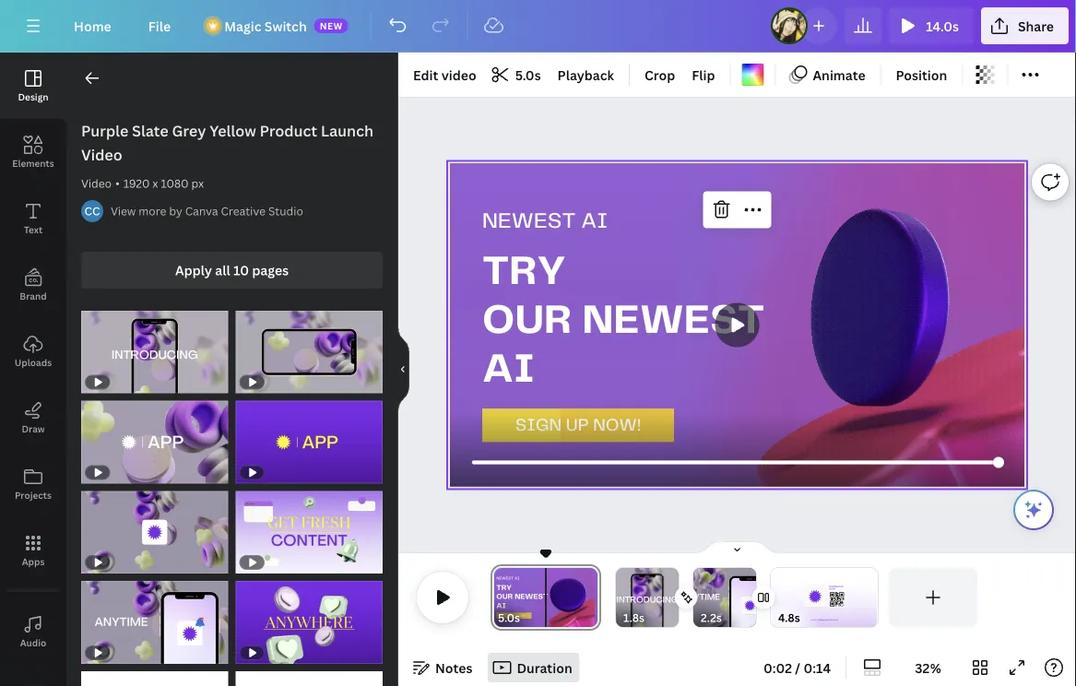 Task type: vqa. For each thing, say whether or not it's contained in the screenshot.
'5.0S' button to the bottom
yes



Task type: describe. For each thing, give the bounding box(es) containing it.
sign up now!
[[515, 417, 641, 434]]

purple slate grey yellow product launch video
[[81, 121, 374, 165]]

1920 x 1080 px
[[123, 176, 204, 191]]

download
[[830, 586, 844, 588]]

0 vertical spatial 5.0s button
[[486, 60, 548, 89]]

video
[[442, 66, 477, 83]]

Seek bar range field
[[450, 439, 1025, 487]]

1 vertical spatial 5.0s button
[[498, 609, 520, 627]]

animated tactile 3d shapes image
[[728, 209, 1077, 487]]

trimming, start edge slider for 1.8s
[[616, 568, 629, 627]]

animate
[[813, 66, 866, 83]]

video inside purple slate grey yellow product launch video
[[81, 145, 122, 165]]

videos image
[[0, 665, 66, 686]]

trimming, end edge slider for 1.8s
[[666, 568, 679, 627]]

home
[[74, 17, 111, 35]]

home link
[[59, 7, 126, 44]]

side panel tab list
[[0, 53, 66, 686]]

playback
[[558, 66, 614, 83]]

canva
[[185, 203, 218, 219]]

new
[[320, 19, 343, 32]]

design
[[18, 90, 48, 103]]

apply all 10 pages
[[175, 262, 289, 279]]

elements button
[[0, 119, 66, 185]]

product
[[260, 121, 317, 141]]

px
[[191, 176, 204, 191]]

10
[[233, 262, 249, 279]]

1 vertical spatial 5.0s
[[498, 610, 520, 625]]

brand
[[20, 290, 47, 302]]

our newest
[[482, 302, 765, 341]]

edit video
[[413, 66, 477, 83]]

design button
[[0, 53, 66, 119]]

projects
[[15, 489, 52, 501]]

magic
[[224, 17, 261, 35]]

1 horizontal spatial newest
[[582, 302, 765, 341]]

canva creative studio image
[[81, 200, 103, 222]]

studio
[[268, 203, 303, 219]]

our
[[482, 302, 572, 341]]

try
[[482, 252, 566, 292]]

up
[[566, 417, 589, 434]]

uploads button
[[0, 318, 66, 385]]

edit
[[413, 66, 439, 83]]

share
[[1018, 17, 1054, 35]]

0:02 / 0:14
[[764, 659, 831, 677]]

view
[[111, 203, 136, 219]]

0 vertical spatial 5.0s
[[515, 66, 541, 83]]

slate
[[132, 121, 168, 141]]

apps
[[22, 555, 45, 568]]

0 horizontal spatial ai
[[482, 351, 535, 390]]

2 video from the top
[[81, 176, 112, 191]]

download now
[[830, 586, 844, 591]]

Page title text field
[[528, 609, 536, 627]]

1 trimming, end edge slider from the left
[[585, 568, 601, 627]]

2.2s
[[701, 610, 722, 625]]

apply all 10 pages button
[[81, 252, 383, 289]]

position
[[896, 66, 948, 83]]

trimming, start edge slider for 2.2s
[[694, 568, 707, 627]]

pages
[[252, 262, 289, 279]]

purple
[[81, 121, 129, 141]]

grey
[[172, 121, 206, 141]]

4.8s button
[[779, 609, 800, 627]]

apply
[[175, 262, 212, 279]]

14.0s button
[[889, 7, 974, 44]]

14.0s
[[926, 17, 959, 35]]

trimming, end edge slider for 4.8s
[[865, 568, 878, 627]]

brand button
[[0, 252, 66, 318]]

position button
[[889, 60, 955, 89]]

crop
[[645, 66, 675, 83]]

2.2s button
[[701, 609, 722, 627]]

trimming, start edge slider for 4.8s
[[771, 568, 784, 627]]

notes
[[435, 659, 473, 677]]

www.reallygreatsite.com
[[811, 619, 839, 621]]

flip button
[[685, 60, 723, 89]]

/
[[795, 659, 801, 677]]



Task type: locate. For each thing, give the bounding box(es) containing it.
file
[[148, 17, 171, 35]]

1920
[[123, 176, 150, 191]]

1 vertical spatial ai
[[482, 351, 535, 390]]

anytime
[[682, 594, 720, 602]]

notes button
[[406, 653, 480, 683]]

1 horizontal spatial ai
[[581, 211, 608, 232]]

trimming, start edge slider inside the "anytime" "button"
[[694, 568, 707, 627]]

trimming, end edge slider left anytime
[[666, 568, 679, 627]]

elements
[[12, 157, 54, 169]]

5.0s left 'page title' text field
[[498, 610, 520, 625]]

5.0s button left 'page title' text field
[[498, 609, 520, 627]]

ai
[[581, 211, 608, 232], [482, 351, 535, 390]]

0 vertical spatial newest
[[482, 211, 576, 232]]

trimming, start edge slider left www.reallygreatsite.com
[[771, 568, 784, 627]]

now
[[830, 588, 836, 591]]

apps button
[[0, 518, 66, 584]]

canva assistant image
[[1023, 499, 1045, 521]]

3 trimming, start edge slider from the left
[[694, 568, 707, 627]]

audio button
[[0, 599, 66, 665]]

purple slate grey yellow product launch video element
[[81, 311, 228, 394], [236, 311, 383, 394], [81, 401, 228, 484], [236, 401, 383, 484], [81, 491, 228, 574], [236, 491, 383, 574], [81, 581, 228, 664], [236, 581, 383, 664], [81, 671, 228, 686], [236, 671, 383, 686]]

sign
[[515, 417, 562, 434]]

projects button
[[0, 451, 66, 518]]

yellow
[[210, 121, 256, 141]]

hide pages image
[[693, 541, 782, 555]]

newest
[[482, 211, 576, 232], [582, 302, 765, 341]]

edit video button
[[406, 60, 484, 89]]

now!
[[593, 417, 641, 434]]

animate button
[[784, 60, 873, 89]]

1080
[[161, 176, 189, 191]]

newest ai
[[482, 211, 608, 232]]

share button
[[981, 7, 1069, 44]]

draw button
[[0, 385, 66, 451]]

hide image
[[398, 325, 410, 414]]

text button
[[0, 185, 66, 252]]

trimming, start edge slider inside introducing button
[[616, 568, 629, 627]]

main menu bar
[[0, 0, 1077, 53]]

4 trimming, end edge slider from the left
[[865, 568, 878, 627]]

view more by canva creative studio button
[[111, 202, 303, 220]]

x
[[153, 176, 158, 191]]

trimming, end edge slider right 2.2s
[[744, 568, 756, 627]]

1.8s button
[[624, 609, 645, 627]]

1 vertical spatial video
[[81, 176, 112, 191]]

more
[[139, 203, 166, 219]]

4 trimming, start edge slider from the left
[[771, 568, 784, 627]]

duration
[[517, 659, 573, 677]]

5.0s button down 'main' menu bar
[[486, 60, 548, 89]]

0 vertical spatial ai
[[581, 211, 608, 232]]

0 vertical spatial video
[[81, 145, 122, 165]]

5.0s button
[[486, 60, 548, 89], [498, 609, 520, 627]]

trimming, end edge slider for 2.2s
[[744, 568, 756, 627]]

rectangle animated basic shape yellow image
[[482, 408, 674, 442]]

crop button
[[637, 60, 683, 89]]

trimming, end edge slider inside introducing button
[[666, 568, 679, 627]]

trimming, start edge slider
[[491, 568, 507, 627], [616, 568, 629, 627], [694, 568, 707, 627], [771, 568, 784, 627]]

3 trimming, end edge slider from the left
[[744, 568, 756, 627]]

switch
[[265, 17, 307, 35]]

32% button
[[899, 653, 958, 683]]

creative
[[221, 203, 266, 219]]

duration button
[[487, 653, 580, 683]]

playback button
[[550, 60, 622, 89]]

audio
[[20, 637, 46, 649]]

magic switch
[[224, 17, 307, 35]]

all
[[215, 262, 230, 279]]

32%
[[915, 659, 942, 677]]

1.8s
[[624, 610, 645, 625]]

video up canva creative studio icon
[[81, 176, 112, 191]]

1 vertical spatial newest
[[582, 302, 765, 341]]

launch
[[321, 121, 374, 141]]

trimming, start edge slider right introducing
[[694, 568, 707, 627]]

0:14
[[804, 659, 831, 677]]

introducing
[[617, 596, 679, 605]]

file button
[[134, 7, 186, 44]]

canva creative studio element
[[81, 200, 103, 222]]

5.0s
[[515, 66, 541, 83], [498, 610, 520, 625]]

anytime button
[[673, 568, 778, 661]]

draw
[[22, 422, 45, 435]]

by
[[169, 203, 182, 219]]

trimming, end edge slider inside the "anytime" "button"
[[744, 568, 756, 627]]

2 trimming, start edge slider from the left
[[616, 568, 629, 627]]

5.0s down 'main' menu bar
[[515, 66, 541, 83]]

video down purple
[[81, 145, 122, 165]]

2 trimming, end edge slider from the left
[[666, 568, 679, 627]]

trimming, start edge slider left 'page title' text field
[[491, 568, 507, 627]]

view more by canva creative studio
[[111, 203, 303, 219]]

0:02
[[764, 659, 792, 677]]

trimming, end edge slider right download now
[[865, 568, 878, 627]]

no color image
[[742, 64, 764, 86]]

trimming, end edge slider
[[585, 568, 601, 627], [666, 568, 679, 627], [744, 568, 756, 627], [865, 568, 878, 627]]

trimming, start edge slider left anytime
[[616, 568, 629, 627]]

uploads
[[15, 356, 52, 369]]

4.8s
[[779, 610, 800, 625]]

1 video from the top
[[81, 145, 122, 165]]

0 horizontal spatial newest
[[482, 211, 576, 232]]

introducing button
[[595, 568, 700, 642]]

text
[[24, 223, 43, 236]]

1 trimming, start edge slider from the left
[[491, 568, 507, 627]]

trimming, end edge slider left 1.8s at the bottom right
[[585, 568, 601, 627]]

flip
[[692, 66, 715, 83]]



